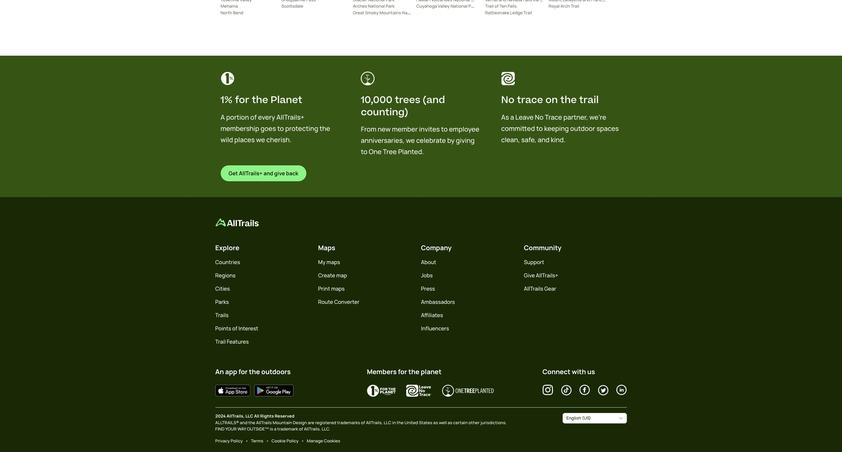 Task type: vqa. For each thing, say whether or not it's contained in the screenshot.
ICON
no



Task type: describe. For each thing, give the bounding box(es) containing it.
royal
[[549, 3, 560, 9]]

2 vertical spatial alltrails,
[[304, 427, 321, 433]]

0 horizontal spatial llc
[[245, 414, 253, 420]]

arches national park link
[[353, 3, 395, 9]]

invites
[[419, 125, 440, 134]]

create
[[318, 272, 335, 280]]

of right points
[[232, 325, 237, 333]]

0 vertical spatial alltrails
[[524, 285, 543, 293]]

cities link
[[215, 285, 230, 293]]

parks
[[215, 299, 229, 306]]

outdoors
[[261, 368, 291, 377]]

the down all at left
[[248, 420, 255, 426]]

planet
[[271, 93, 302, 107]]

trail features
[[215, 339, 249, 346]]

of down "design" at the left of page
[[299, 427, 303, 433]]

1 as from the left
[[433, 420, 438, 426]]

well
[[439, 420, 447, 426]]

1%
[[221, 93, 233, 107]]

cookie consent banner dialog
[[8, 421, 834, 445]]

valley
[[438, 3, 450, 9]]

2024 alltrails, llc all rights reserved alltrails® and the alltrails mountain design are registered trademarks of alltrails, llc in the united states as well as certain other jurisdictions. find your way outside™ is a trademark of alltrails, llc.
[[215, 414, 507, 433]]

to inside as a leave no trace partner, we're committed to keeping outdoor spaces clean, safe, and kind.
[[536, 124, 543, 133]]

new
[[378, 125, 391, 134]]

company link
[[421, 244, 452, 253]]

1 vertical spatial and
[[264, 170, 273, 177]]

outdoor
[[570, 124, 595, 133]]

points of interest
[[215, 325, 258, 333]]

get alltrails+ and give back link
[[221, 166, 306, 182]]

explore
[[215, 244, 239, 253]]

of right trademarks in the left bottom of the page
[[361, 420, 365, 426]]

north bend link
[[221, 10, 243, 16]]

maps link
[[318, 244, 335, 253]]

explore link
[[215, 244, 239, 253]]

rattlesnake
[[485, 10, 509, 16]]

give
[[274, 170, 285, 177]]

2024
[[215, 414, 226, 420]]

and inside as a leave no trace partner, we're committed to keeping outdoor spaces clean, safe, and kind.
[[538, 135, 549, 144]]

trail right arch
[[571, 3, 579, 9]]

instagram image
[[543, 385, 553, 396]]

ten
[[500, 3, 507, 9]]

2 • from the left
[[266, 438, 269, 444]]

jurisdictions.
[[481, 420, 507, 426]]

llc.
[[322, 427, 330, 433]]

cookie
[[272, 438, 286, 444]]

maps for my maps
[[327, 259, 340, 266]]

3 • from the left
[[301, 438, 304, 444]]

influencers
[[421, 325, 449, 333]]

give alltrails+
[[524, 272, 558, 280]]

route
[[318, 299, 333, 306]]

support link
[[524, 259, 544, 266]]

the inside a portion of every alltrails+ membership goes to protecting the wild places we cherish.
[[320, 124, 330, 133]]

privacy
[[215, 438, 230, 444]]

on
[[545, 93, 558, 107]]

manage
[[307, 439, 323, 445]]

alltrails+ for give alltrails+
[[536, 272, 558, 280]]

2 horizontal spatial alltrails,
[[366, 420, 383, 426]]

alltrails inside '2024 alltrails, llc all rights reserved alltrails® and the alltrails mountain design are registered trademarks of alltrails, llc in the united states as well as certain other jurisdictions. find your way outside™ is a trademark of alltrails, llc.'
[[256, 420, 272, 426]]

alltrails®
[[215, 420, 239, 426]]

alltrails image
[[215, 219, 259, 227]]

app store - trail guides & maps for hiking, camping, and running | alltrails image
[[215, 385, 250, 397]]

one tree planted image
[[442, 385, 494, 397]]

trees
[[395, 93, 420, 107]]

royal arch trail
[[549, 3, 579, 9]]

0 horizontal spatial alltrails,
[[227, 414, 245, 420]]

great
[[353, 10, 364, 16]]

for right "app"
[[239, 368, 248, 377]]

from
[[361, 125, 376, 134]]

trail of ten falls rattlesnake ledge trail
[[485, 3, 532, 16]]

one
[[369, 147, 382, 156]]

10,000 trees (and counting)
[[361, 93, 445, 119]]

a inside '2024 alltrails, llc all rights reserved alltrails® and the alltrails mountain design are registered trademarks of alltrails, llc in the united states as well as certain other jurisdictions. find your way outside™ is a trademark of alltrails, llc.'
[[274, 427, 276, 433]]

alltrails+ inside a portion of every alltrails+ membership goes to protecting the wild places we cherish.
[[276, 113, 304, 122]]

the left the outdoors
[[249, 368, 260, 377]]

spaces
[[597, 124, 619, 133]]

ambassadors
[[421, 299, 455, 306]]

of inside a portion of every alltrails+ membership goes to protecting the wild places we cherish.
[[250, 113, 257, 122]]

facebook image
[[579, 385, 590, 396]]

arch
[[561, 3, 570, 9]]

design
[[293, 420, 307, 426]]

leave no trace image
[[406, 385, 431, 397]]

my maps link
[[318, 259, 340, 266]]

cherish.
[[266, 135, 292, 144]]

connect
[[543, 368, 570, 377]]

planet
[[421, 368, 442, 377]]

by
[[447, 136, 455, 145]]

points of interest link
[[215, 325, 258, 333]]

create map link
[[318, 272, 347, 280]]

united
[[405, 420, 418, 426]]

to up by
[[441, 125, 448, 134]]

north
[[221, 10, 232, 16]]

maps for print maps
[[331, 285, 345, 293]]

(and
[[423, 93, 445, 107]]

other
[[469, 420, 480, 426]]

give alltrails+ link
[[524, 272, 558, 280]]

press link
[[421, 285, 435, 293]]

celebrate
[[416, 136, 446, 145]]

as a leave no trace partner, we're committed to keeping outdoor spaces clean, safe, and kind.
[[501, 113, 619, 144]]

mountains
[[379, 10, 401, 16]]

no trace on the trail
[[501, 93, 599, 107]]

member
[[392, 125, 418, 134]]

2 policy from the left
[[287, 438, 299, 444]]

affiliates link
[[421, 312, 443, 319]]

as
[[501, 113, 509, 122]]

give
[[524, 272, 535, 280]]

support
[[524, 259, 544, 266]]

route converter
[[318, 299, 359, 306]]

about
[[421, 259, 436, 266]]

trail of ten falls link
[[485, 3, 517, 9]]

trademarks
[[337, 420, 360, 426]]

trail up rattlesnake
[[485, 3, 494, 9]]

1% for the planet image
[[367, 385, 395, 397]]

trail right ledge
[[524, 10, 532, 16]]

mehama north bend
[[221, 3, 243, 16]]

trace
[[517, 93, 543, 107]]

to left one
[[361, 147, 367, 156]]

we inside from new member invites to employee anniversaries, we celebrate by giving to one tree planted.
[[406, 136, 415, 145]]

in
[[392, 420, 396, 426]]



Task type: locate. For each thing, give the bounding box(es) containing it.
1 horizontal spatial no
[[535, 113, 543, 122]]

partner,
[[563, 113, 588, 122]]

scottsdale link
[[281, 3, 303, 9]]

cities
[[215, 285, 230, 293]]

countries link
[[215, 259, 240, 266]]

alltrails down "give"
[[524, 285, 543, 293]]

0 vertical spatial maps
[[327, 259, 340, 266]]

and inside '2024 alltrails, llc all rights reserved alltrails® and the alltrails mountain design are registered trademarks of alltrails, llc in the united states as well as certain other jurisdictions. find your way outside™ is a trademark of alltrails, llc.'
[[240, 420, 247, 426]]

0 horizontal spatial alltrails
[[256, 420, 272, 426]]

a portion of every alltrails+ membership goes to protecting the wild places we cherish.
[[221, 113, 330, 144]]

national inside "link"
[[451, 3, 468, 9]]

trails link
[[215, 312, 229, 319]]

alltrails+ up gear on the bottom right of the page
[[536, 272, 558, 280]]

as left well
[[433, 420, 438, 426]]

2 horizontal spatial national
[[451, 3, 468, 9]]

press
[[421, 285, 435, 293]]

states
[[419, 420, 432, 426]]

0 vertical spatial alltrails+
[[276, 113, 304, 122]]

to inside a portion of every alltrails+ membership goes to protecting the wild places we cherish.
[[277, 124, 284, 133]]

parks link
[[215, 299, 229, 306]]

google play - trail guides & maps for hiking, camping, and running | alltrails image
[[254, 385, 293, 397]]

rattlesnake ledge trail link
[[485, 10, 532, 16]]

• right terms
[[266, 438, 269, 444]]

national down 'cuyahoga'
[[402, 10, 419, 16]]

app
[[225, 368, 237, 377]]

no left the trace
[[535, 113, 543, 122]]

the up every
[[252, 93, 268, 107]]

wild
[[221, 135, 233, 144]]

converter
[[334, 299, 359, 306]]

scottsdale
[[281, 3, 303, 9]]

all
[[254, 414, 259, 420]]

2 vertical spatial and
[[240, 420, 247, 426]]

trail down points
[[215, 339, 226, 346]]

for
[[235, 93, 249, 107], [239, 368, 248, 377], [398, 368, 407, 377]]

park down 'cuyahoga'
[[420, 10, 429, 16]]

0 horizontal spatial park
[[386, 3, 395, 9]]

get
[[229, 170, 238, 177]]

2 horizontal spatial park
[[468, 3, 477, 9]]

0 horizontal spatial policy
[[231, 438, 243, 444]]

tiktok image
[[561, 386, 571, 396]]

for for 1%
[[235, 93, 249, 107]]

of inside trail of ten falls rattlesnake ledge trail
[[495, 3, 499, 9]]

policy down way
[[231, 438, 243, 444]]

a right as
[[510, 113, 514, 122]]

about link
[[421, 259, 436, 266]]

manage cookies button
[[307, 438, 340, 445]]

for right 1%
[[235, 93, 249, 107]]

trails
[[215, 312, 229, 319]]

a inside as a leave no trace partner, we're committed to keeping outdoor spaces clean, safe, and kind.
[[510, 113, 514, 122]]

policy down trademark
[[287, 438, 299, 444]]

a
[[221, 113, 225, 122]]

a right the "is"
[[274, 427, 276, 433]]

jobs link
[[421, 272, 433, 280]]

terms
[[251, 438, 263, 444]]

cuyahoga valley national park
[[416, 3, 477, 9]]

the left planet at the bottom of the page
[[408, 368, 419, 377]]

are
[[308, 420, 314, 426]]

alltrails down rights on the left bottom
[[256, 420, 272, 426]]

places
[[234, 135, 255, 144]]

2 horizontal spatial and
[[538, 135, 549, 144]]

national right valley
[[451, 3, 468, 9]]

interest
[[238, 325, 258, 333]]

0 horizontal spatial •
[[245, 438, 248, 444]]

certain
[[453, 420, 468, 426]]

the right in
[[397, 420, 404, 426]]

0 vertical spatial alltrails,
[[227, 414, 245, 420]]

national up smoky
[[368, 3, 385, 9]]

2 horizontal spatial alltrails+
[[536, 272, 558, 280]]

1 horizontal spatial llc
[[384, 420, 391, 426]]

1 horizontal spatial as
[[448, 420, 452, 426]]

the right protecting
[[320, 124, 330, 133]]

alltrails+ inside get alltrails+ and give back link
[[239, 170, 262, 177]]

park left the trail of ten falls link at top right
[[468, 3, 477, 9]]

arches
[[353, 3, 367, 9]]

ambassadors link
[[421, 299, 455, 306]]

we down goes
[[256, 135, 265, 144]]

connect with us
[[543, 368, 595, 377]]

arches national park great smoky mountains national park
[[353, 3, 429, 16]]

members
[[367, 368, 397, 377]]

and left kind.
[[538, 135, 549, 144]]

company
[[421, 244, 452, 253]]

1 vertical spatial maps
[[331, 285, 345, 293]]

alltrails+
[[276, 113, 304, 122], [239, 170, 262, 177], [536, 272, 558, 280]]

0 horizontal spatial and
[[240, 420, 247, 426]]

alltrails
[[524, 285, 543, 293], [256, 420, 272, 426]]

1 vertical spatial no
[[535, 113, 543, 122]]

trail
[[579, 93, 599, 107]]

llc left all at left
[[245, 414, 253, 420]]

1 horizontal spatial national
[[402, 10, 419, 16]]

• left manage
[[301, 438, 304, 444]]

0 horizontal spatial a
[[274, 427, 276, 433]]

0 horizontal spatial national
[[368, 3, 385, 9]]

0 vertical spatial a
[[510, 113, 514, 122]]

0 horizontal spatial alltrails+
[[239, 170, 262, 177]]

the right on
[[560, 93, 577, 107]]

we up planted.
[[406, 136, 415, 145]]

community link
[[524, 244, 562, 253]]

trademark
[[277, 427, 298, 433]]

cuyahoga
[[416, 3, 437, 9]]

registered
[[315, 420, 336, 426]]

back
[[286, 170, 298, 177]]

twitter image
[[598, 386, 608, 396]]

1 • from the left
[[245, 438, 248, 444]]

alltrails,
[[227, 414, 245, 420], [366, 420, 383, 426], [304, 427, 321, 433]]

membership
[[221, 124, 259, 133]]

alltrails gear
[[524, 285, 556, 293]]

print
[[318, 285, 330, 293]]

anniversaries,
[[361, 136, 405, 145]]

of left every
[[250, 113, 257, 122]]

1 horizontal spatial park
[[420, 10, 429, 16]]

alltrails+ up protecting
[[276, 113, 304, 122]]

1 vertical spatial alltrails+
[[239, 170, 262, 177]]

1 horizontal spatial alltrails
[[524, 285, 543, 293]]

countries
[[215, 259, 240, 266]]

2 horizontal spatial •
[[301, 438, 304, 444]]

mehama
[[221, 3, 238, 9]]

great smoky mountains national park link
[[353, 9, 429, 16]]

1 horizontal spatial and
[[264, 170, 273, 177]]

terms link
[[251, 438, 263, 445]]

1 vertical spatial alltrails,
[[366, 420, 383, 426]]

2 vertical spatial alltrails+
[[536, 272, 558, 280]]

for right members
[[398, 368, 407, 377]]

0 vertical spatial llc
[[245, 414, 253, 420]]

for for members
[[398, 368, 407, 377]]

alltrails+ for get alltrails+ and give back
[[239, 170, 262, 177]]

as right well
[[448, 420, 452, 426]]

0 horizontal spatial we
[[256, 135, 265, 144]]

bend
[[233, 10, 243, 16]]

to up "safe,"
[[536, 124, 543, 133]]

1 horizontal spatial we
[[406, 136, 415, 145]]

park
[[386, 3, 395, 9], [468, 3, 477, 9], [420, 10, 429, 16]]

alltrails, left in
[[366, 420, 383, 426]]

1 horizontal spatial alltrails,
[[304, 427, 321, 433]]

and left give
[[264, 170, 273, 177]]

reserved
[[275, 414, 294, 420]]

alltrails, up alltrails®
[[227, 414, 245, 420]]

no up as
[[501, 93, 514, 107]]

of
[[495, 3, 499, 9], [250, 113, 257, 122], [232, 325, 237, 333], [361, 420, 365, 426], [299, 427, 303, 433]]

maps right my on the bottom left
[[327, 259, 340, 266]]

0 vertical spatial no
[[501, 93, 514, 107]]

1 horizontal spatial policy
[[287, 438, 299, 444]]

alltrails, down are on the left bottom
[[304, 427, 321, 433]]

1 policy from the left
[[231, 438, 243, 444]]

keeping
[[544, 124, 569, 133]]

get alltrails+ and give back
[[229, 170, 298, 177]]

planted.
[[398, 147, 424, 156]]

1 horizontal spatial •
[[266, 438, 269, 444]]

every
[[258, 113, 275, 122]]

affiliates
[[421, 312, 443, 319]]

llc left in
[[384, 420, 391, 426]]

maps up route converter link at bottom
[[331, 285, 345, 293]]

of up rattlesnake
[[495, 3, 499, 9]]

create map
[[318, 272, 347, 280]]

we
[[256, 135, 265, 144], [406, 136, 415, 145]]

dialog
[[0, 0, 842, 453]]

2 as from the left
[[448, 420, 452, 426]]

linkedin image
[[616, 385, 627, 396]]

1 vertical spatial llc
[[384, 420, 391, 426]]

privacy policy link
[[215, 438, 243, 445]]

falls
[[508, 3, 517, 9]]

royal arch trail link
[[549, 3, 579, 9]]

we inside a portion of every alltrails+ membership goes to protecting the wild places we cherish.
[[256, 135, 265, 144]]

print maps link
[[318, 285, 345, 293]]

park inside "link"
[[468, 3, 477, 9]]

1% for the planet
[[221, 93, 302, 107]]

and up way
[[240, 420, 247, 426]]

0 horizontal spatial as
[[433, 420, 438, 426]]

maps
[[327, 259, 340, 266], [331, 285, 345, 293]]

the
[[252, 93, 268, 107], [560, 93, 577, 107], [320, 124, 330, 133], [249, 368, 260, 377], [408, 368, 419, 377], [248, 420, 255, 426], [397, 420, 404, 426]]

1 horizontal spatial alltrails+
[[276, 113, 304, 122]]

park up mountains
[[386, 3, 395, 9]]

portion
[[226, 113, 249, 122]]

0 vertical spatial and
[[538, 135, 549, 144]]

• left terms
[[245, 438, 248, 444]]

influencers link
[[421, 325, 449, 333]]

alltrails+ right get
[[239, 170, 262, 177]]

protecting
[[285, 124, 318, 133]]

1 horizontal spatial a
[[510, 113, 514, 122]]

way
[[237, 427, 246, 433]]

no inside as a leave no trace partner, we're committed to keeping outdoor spaces clean, safe, and kind.
[[535, 113, 543, 122]]

an
[[215, 368, 224, 377]]

1 vertical spatial a
[[274, 427, 276, 433]]

0 horizontal spatial no
[[501, 93, 514, 107]]

counting)
[[361, 105, 408, 119]]

trail
[[485, 3, 494, 9], [571, 3, 579, 9], [524, 10, 532, 16], [215, 339, 226, 346]]

to up cherish.
[[277, 124, 284, 133]]

1 vertical spatial alltrails
[[256, 420, 272, 426]]



